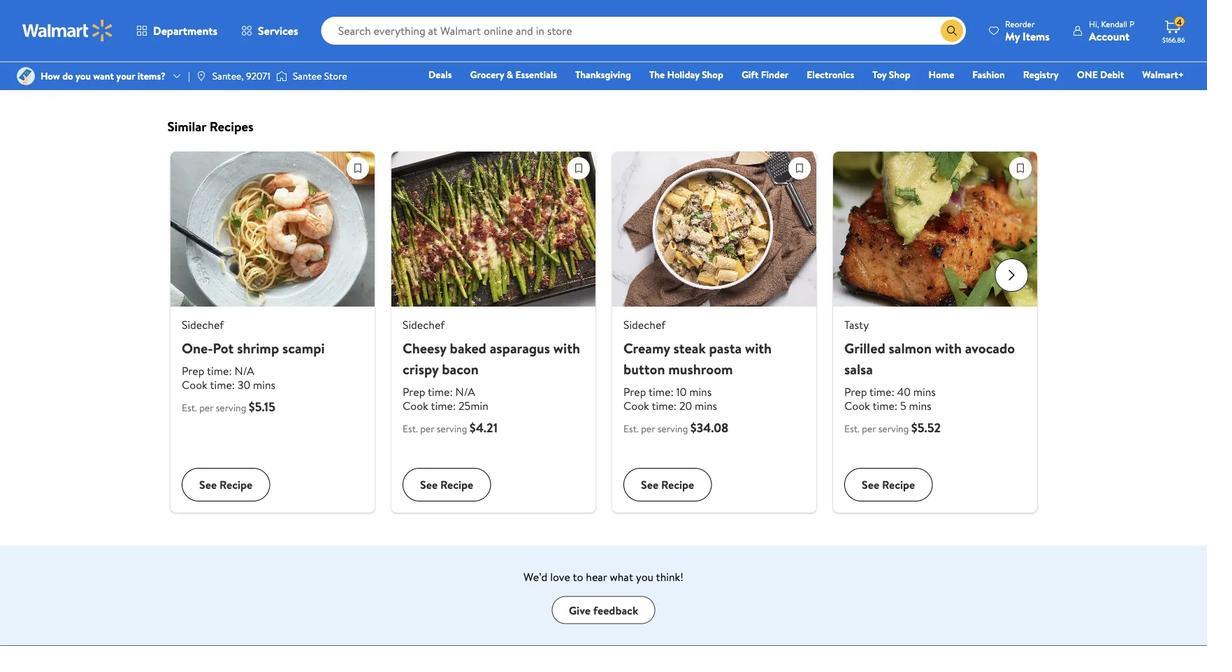 Task type: vqa. For each thing, say whether or not it's contained in the screenshot.
the by
no



Task type: locate. For each thing, give the bounding box(es) containing it.
home link
[[922, 67, 961, 82]]

serving down the prep time: n/a cook time: 25min
[[436, 422, 467, 436]]

 image right the 92071
[[276, 69, 287, 83]]

next slide of list image
[[995, 259, 1029, 293]]

with inside creamy steak pasta with button mushroom
[[745, 338, 771, 358]]

recipe
[[219, 44, 252, 59], [440, 44, 473, 59], [661, 44, 694, 59], [882, 44, 915, 59], [219, 477, 252, 493], [440, 477, 473, 493], [661, 477, 694, 493], [882, 477, 915, 493]]

n/a down one-pot shrimp scampi
[[234, 363, 254, 379]]

serving down the 20
[[657, 422, 688, 436]]

est. inside est. per serving $4.21
[[402, 422, 418, 436]]

3 with from the left
[[935, 338, 961, 358]]

1 shop from the left
[[702, 68, 723, 81]]

2 saved image from the left
[[568, 158, 589, 179]]

1 horizontal spatial sidechef
[[402, 317, 444, 333]]

n/a down bacon
[[455, 384, 475, 400]]

you right do on the top left
[[76, 69, 91, 83]]

per for cheesy baked asparagus with crispy bacon
[[420, 422, 434, 436]]

per
[[199, 401, 213, 415], [420, 422, 434, 436], [641, 422, 655, 436], [862, 422, 876, 436]]

est. inside est. per serving $34.08
[[623, 422, 638, 436]]

prep down crispy
[[402, 384, 425, 400]]

see
[[199, 44, 216, 59], [420, 44, 437, 59], [641, 44, 658, 59], [861, 44, 879, 59], [199, 477, 216, 493], [420, 477, 437, 493], [641, 477, 658, 493], [861, 477, 879, 493]]

1 horizontal spatial shop
[[889, 68, 910, 81]]

shop right toy
[[889, 68, 910, 81]]

2 with from the left
[[745, 338, 771, 358]]

cook inside the prep time: n/a cook time: 25min
[[402, 398, 428, 414]]

est. down prep time: n/a cook time: 30 mins
[[181, 401, 197, 415]]

1 with from the left
[[553, 338, 580, 358]]

kendall
[[1101, 18, 1127, 30]]

shop right holiday
[[702, 68, 723, 81]]

25min
[[458, 398, 488, 414]]

clear search field text image
[[924, 25, 935, 36]]

serving inside the est. per serving $5.15
[[215, 401, 246, 415]]

saved image
[[347, 158, 368, 179], [568, 158, 589, 179], [1010, 158, 1031, 179]]

saved image for grilled salmon with avocado salsa
[[1010, 158, 1031, 179]]

how
[[41, 69, 60, 83]]

3 see recipe link from the left
[[612, 0, 816, 79]]

recipes
[[209, 118, 254, 136]]

0 horizontal spatial you
[[76, 69, 91, 83]]

cook inside prep time: n/a cook time: 30 mins
[[181, 377, 207, 393]]

est. down the prep time: n/a cook time: 25min
[[402, 422, 418, 436]]

registry link
[[1017, 67, 1065, 82]]

my
[[1005, 28, 1020, 44]]

one-
[[181, 338, 213, 358]]

with right pasta
[[745, 338, 771, 358]]

sidechef up cheesy
[[402, 317, 444, 333]]

est. inside est. per serving $5.52
[[844, 422, 859, 436]]

5
[[900, 398, 906, 414]]

time:
[[207, 363, 231, 379], [210, 377, 235, 393], [427, 384, 452, 400], [648, 384, 673, 400], [869, 384, 894, 400], [431, 398, 455, 414], [651, 398, 676, 414], [872, 398, 897, 414]]

 image for santee store
[[276, 69, 287, 83]]

0 vertical spatial n/a
[[234, 363, 254, 379]]

reorder my items
[[1005, 18, 1050, 44]]

1 saved image from the left
[[347, 158, 368, 179]]

time: down crispy
[[427, 384, 452, 400]]

per for creamy steak pasta with button mushroom
[[641, 422, 655, 436]]

n/a inside prep time: n/a cook time: 30 mins
[[234, 363, 254, 379]]

santee,
[[212, 69, 244, 83]]

est. down prep time: 40 mins cook time: 5 mins
[[844, 422, 859, 436]]

cook down crispy
[[402, 398, 428, 414]]

mins right the 20
[[694, 398, 717, 414]]

prep down salsa
[[844, 384, 867, 400]]

n/a
[[234, 363, 254, 379], [455, 384, 475, 400]]

with right asparagus
[[553, 338, 580, 358]]

per for grilled salmon with avocado salsa
[[862, 422, 876, 436]]

1 sidechef from the left
[[181, 317, 224, 333]]

sidechef up one-
[[181, 317, 224, 333]]

serving
[[215, 401, 246, 415], [436, 422, 467, 436], [657, 422, 688, 436], [878, 422, 909, 436]]

 image right |
[[196, 71, 207, 82]]

serving inside est. per serving $4.21
[[436, 422, 467, 436]]

we'd love to hear what you think!
[[524, 570, 684, 585]]

cheesy baked asparagus with crispy bacon image
[[391, 152, 595, 307]]

serving inside est. per serving $5.52
[[878, 422, 909, 436]]

per down prep time: 10 mins cook time: 20 mins in the bottom of the page
[[641, 422, 655, 436]]

2 horizontal spatial sidechef
[[623, 317, 665, 333]]

&
[[507, 68, 513, 81]]

3 saved image from the left
[[1010, 158, 1031, 179]]

0 horizontal spatial  image
[[196, 71, 207, 82]]

with for creamy steak pasta with button mushroom
[[745, 338, 771, 358]]

time: left the 20
[[651, 398, 676, 414]]

feedback
[[593, 603, 638, 618]]

grilled
[[844, 338, 885, 358]]

1 horizontal spatial saved image
[[568, 158, 589, 179]]

per inside est. per serving $34.08
[[641, 422, 655, 436]]

1 vertical spatial n/a
[[455, 384, 475, 400]]

crispy
[[402, 359, 438, 379]]

button
[[623, 359, 665, 379]]

sidechef
[[181, 317, 224, 333], [402, 317, 444, 333], [623, 317, 665, 333]]

per inside est. per serving $5.52
[[862, 422, 876, 436]]

prep for creamy steak pasta with button mushroom
[[623, 384, 646, 400]]

serving inside est. per serving $34.08
[[657, 422, 688, 436]]

est. per serving $34.08
[[623, 419, 728, 437]]

1 horizontal spatial you
[[636, 570, 654, 585]]

prep inside prep time: n/a cook time: 30 mins
[[181, 363, 204, 379]]

with inside grilled salmon with avocado salsa
[[935, 338, 961, 358]]

n/a for pot
[[234, 363, 254, 379]]

toy shop
[[872, 68, 910, 81]]

2 sidechef from the left
[[402, 317, 444, 333]]

0 horizontal spatial saved image
[[347, 158, 368, 179]]

0 horizontal spatial shop
[[702, 68, 723, 81]]

prep inside prep time: 40 mins cook time: 5 mins
[[844, 384, 867, 400]]

cook down 'button'
[[623, 398, 649, 414]]

1 horizontal spatial with
[[745, 338, 771, 358]]

per inside est. per serving $4.21
[[420, 422, 434, 436]]

debit
[[1100, 68, 1124, 81]]

per down the prep time: n/a cook time: 25min
[[420, 422, 434, 436]]

 image
[[17, 67, 35, 85]]

cheesy baked asparagus with crispy bacon
[[402, 338, 580, 379]]

cook down salsa
[[844, 398, 870, 414]]

mins right 30
[[253, 377, 275, 393]]

reorder
[[1005, 18, 1035, 30]]

sidechef up creamy
[[623, 317, 665, 333]]

 image
[[276, 69, 287, 83], [196, 71, 207, 82]]

est. for one-pot shrimp scampi
[[181, 401, 197, 415]]

saved image for one-pot shrimp scampi
[[347, 158, 368, 179]]

shop
[[702, 68, 723, 81], [889, 68, 910, 81]]

with for cheesy baked asparagus with crispy bacon
[[553, 338, 580, 358]]

serving down 5
[[878, 422, 909, 436]]

deals link
[[422, 67, 458, 82]]

0 horizontal spatial n/a
[[234, 363, 254, 379]]

per down prep time: 40 mins cook time: 5 mins
[[862, 422, 876, 436]]

prep inside the prep time: n/a cook time: 25min
[[402, 384, 425, 400]]

see recipe link
[[170, 0, 374, 79], [391, 0, 595, 79], [612, 0, 816, 79], [833, 0, 1037, 79]]

prep time: n/a cook time: 25min
[[402, 384, 488, 414]]

fashion link
[[966, 67, 1011, 82]]

0 horizontal spatial sidechef
[[181, 317, 224, 333]]

1 horizontal spatial  image
[[276, 69, 287, 83]]

1 horizontal spatial n/a
[[455, 384, 475, 400]]

time: left 5
[[872, 398, 897, 414]]

santee store
[[293, 69, 347, 83]]

items?
[[137, 69, 166, 83]]

0 horizontal spatial with
[[553, 338, 580, 358]]

est. for cheesy baked asparagus with crispy bacon
[[402, 422, 418, 436]]

mins
[[253, 377, 275, 393], [689, 384, 711, 400], [913, 384, 935, 400], [694, 398, 717, 414], [909, 398, 931, 414]]

2 see recipe link from the left
[[391, 0, 595, 79]]

mins right '40'
[[913, 384, 935, 400]]

cook down one-
[[181, 377, 207, 393]]

2 horizontal spatial with
[[935, 338, 961, 358]]

prep inside prep time: 10 mins cook time: 20 mins
[[623, 384, 646, 400]]

one debit link
[[1071, 67, 1130, 82]]

92071
[[246, 69, 270, 83]]

30
[[237, 377, 250, 393]]

sidechef for one-
[[181, 317, 224, 333]]

serving for pot
[[215, 401, 246, 415]]

prep
[[181, 363, 204, 379], [402, 384, 425, 400], [623, 384, 646, 400], [844, 384, 867, 400]]

mins inside prep time: n/a cook time: 30 mins
[[253, 377, 275, 393]]

saved image for cheesy baked asparagus with crispy bacon
[[568, 158, 589, 179]]

grilled salmon with avocado salsa
[[844, 338, 1015, 379]]

you right the what
[[636, 570, 654, 585]]

mins right 10
[[689, 384, 711, 400]]

est. inside the est. per serving $5.15
[[181, 401, 197, 415]]

n/a inside the prep time: n/a cook time: 25min
[[455, 384, 475, 400]]

est. down prep time: 10 mins cook time: 20 mins in the bottom of the page
[[623, 422, 638, 436]]

saved image
[[789, 158, 810, 179]]

deals
[[429, 68, 452, 81]]

baked
[[450, 338, 486, 358]]

mins right 5
[[909, 398, 931, 414]]

sidechef for cheesy
[[402, 317, 444, 333]]

est. per serving $5.52
[[844, 419, 941, 437]]

give
[[569, 603, 591, 618]]

do
[[62, 69, 73, 83]]

|
[[188, 69, 190, 83]]

prep time: 40 mins cook time: 5 mins
[[844, 384, 935, 414]]

2 horizontal spatial saved image
[[1010, 158, 1031, 179]]

per inside the est. per serving $5.15
[[199, 401, 213, 415]]

shrimp
[[237, 338, 279, 358]]

per down prep time: n/a cook time: 30 mins
[[199, 401, 213, 415]]

bacon
[[442, 359, 478, 379]]

prep down one-
[[181, 363, 204, 379]]

with right salmon on the bottom
[[935, 338, 961, 358]]

see recipe
[[199, 44, 252, 59], [420, 44, 473, 59], [641, 44, 694, 59], [861, 44, 915, 59], [199, 477, 252, 493], [420, 477, 473, 493], [641, 477, 694, 493], [861, 477, 915, 493]]

$5.15
[[248, 398, 275, 416]]

sidechef for creamy
[[623, 317, 665, 333]]

prep down 'button'
[[623, 384, 646, 400]]

avocado
[[965, 338, 1015, 358]]

0 vertical spatial you
[[76, 69, 91, 83]]

3 sidechef from the left
[[623, 317, 665, 333]]

with inside cheesy baked asparagus with crispy bacon
[[553, 338, 580, 358]]

serving down 30
[[215, 401, 246, 415]]

search icon image
[[946, 25, 958, 36]]

toy shop link
[[866, 67, 917, 82]]

services
[[258, 23, 298, 38]]

one-pot shrimp scampi image
[[170, 152, 374, 307]]



Task type: describe. For each thing, give the bounding box(es) containing it.
est. for creamy steak pasta with button mushroom
[[623, 422, 638, 436]]

cook inside prep time: 10 mins cook time: 20 mins
[[623, 398, 649, 414]]

time: left '40'
[[869, 384, 894, 400]]

 image for santee, 92071
[[196, 71, 207, 82]]

the holiday shop link
[[643, 67, 730, 82]]

santee, 92071
[[212, 69, 270, 83]]

thanksgiving link
[[569, 67, 637, 82]]

est. per serving $4.21
[[402, 419, 497, 437]]

your
[[116, 69, 135, 83]]

cheesy
[[402, 338, 446, 358]]

one debit
[[1077, 68, 1124, 81]]

grilled salmon with avocado salsa image
[[833, 152, 1037, 307]]

similar
[[167, 118, 206, 136]]

holiday
[[667, 68, 699, 81]]

electronics link
[[800, 67, 861, 82]]

grocery & essentials link
[[464, 67, 563, 82]]

creamy steak pasta with button mushroom image
[[612, 152, 816, 307]]

home
[[929, 68, 954, 81]]

finder
[[761, 68, 789, 81]]

time: up est. per serving $4.21
[[431, 398, 455, 414]]

time: down pot
[[207, 363, 231, 379]]

thanksgiving
[[575, 68, 631, 81]]

serving for steak
[[657, 422, 688, 436]]

to
[[573, 570, 583, 585]]

prep time: 10 mins cook time: 20 mins
[[623, 384, 717, 414]]

want
[[93, 69, 114, 83]]

cook inside prep time: 40 mins cook time: 5 mins
[[844, 398, 870, 414]]

asparagus
[[489, 338, 550, 358]]

fashion
[[972, 68, 1005, 81]]

gift
[[742, 68, 759, 81]]

hi, kendall p account
[[1089, 18, 1134, 44]]

walmart image
[[22, 20, 113, 42]]

$5.52
[[911, 419, 941, 437]]

prep for grilled salmon with avocado salsa
[[844, 384, 867, 400]]

$166.86
[[1162, 35, 1185, 44]]

4 see recipe link from the left
[[833, 0, 1037, 79]]

registry
[[1023, 68, 1059, 81]]

est. for grilled salmon with avocado salsa
[[844, 422, 859, 436]]

tasty
[[844, 317, 869, 333]]

santee
[[293, 69, 322, 83]]

$4.21
[[469, 419, 497, 437]]

the
[[649, 68, 665, 81]]

10
[[676, 384, 686, 400]]

think!
[[656, 570, 684, 585]]

serving for salmon
[[878, 422, 909, 436]]

prep time: n/a cook time: 30 mins
[[181, 363, 275, 393]]

give feedback button
[[552, 597, 655, 625]]

gift finder link
[[735, 67, 795, 82]]

Walmart Site-Wide search field
[[321, 17, 966, 45]]

mushroom
[[668, 359, 733, 379]]

departments button
[[124, 14, 229, 48]]

$34.08
[[690, 419, 728, 437]]

essentials
[[516, 68, 557, 81]]

hi,
[[1089, 18, 1099, 30]]

love
[[550, 570, 570, 585]]

serving for baked
[[436, 422, 467, 436]]

electronics
[[807, 68, 854, 81]]

items
[[1023, 28, 1050, 44]]

2 shop from the left
[[889, 68, 910, 81]]

prep for one-pot shrimp scampi
[[181, 363, 204, 379]]

grocery & essentials
[[470, 68, 557, 81]]

departments
[[153, 23, 217, 38]]

1 vertical spatial you
[[636, 570, 654, 585]]

hear
[[586, 570, 607, 585]]

account
[[1089, 28, 1130, 44]]

toy
[[872, 68, 887, 81]]

1 see recipe link from the left
[[170, 0, 374, 79]]

walmart+ link
[[1136, 67, 1190, 82]]

walmart+
[[1142, 68, 1184, 81]]

gift finder
[[742, 68, 789, 81]]

4
[[1177, 16, 1182, 28]]

steak
[[673, 338, 705, 358]]

creamy
[[623, 338, 670, 358]]

store
[[324, 69, 347, 83]]

similar recipes
[[167, 118, 254, 136]]

pasta
[[709, 338, 741, 358]]

give feedback
[[569, 603, 638, 618]]

p
[[1129, 18, 1134, 30]]

salsa
[[844, 359, 873, 379]]

time: left 10
[[648, 384, 673, 400]]

n/a for baked
[[455, 384, 475, 400]]

time: left 30
[[210, 377, 235, 393]]

pot
[[213, 338, 233, 358]]

creamy steak pasta with button mushroom
[[623, 338, 771, 379]]

prep for cheesy baked asparagus with crispy bacon
[[402, 384, 425, 400]]

per for one-pot shrimp scampi
[[199, 401, 213, 415]]

est. per serving $5.15
[[181, 398, 275, 416]]

one-pot shrimp scampi
[[181, 338, 324, 358]]

the holiday shop
[[649, 68, 723, 81]]

what
[[610, 570, 633, 585]]

grocery
[[470, 68, 504, 81]]

40
[[897, 384, 910, 400]]

salmon
[[888, 338, 931, 358]]

one
[[1077, 68, 1098, 81]]

Search search field
[[321, 17, 966, 45]]

how do you want your items?
[[41, 69, 166, 83]]



